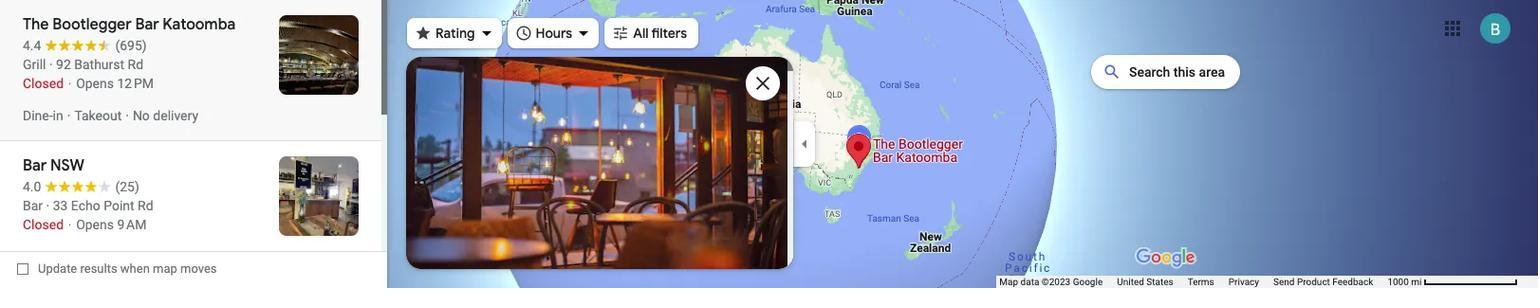 Task type: describe. For each thing, give the bounding box(es) containing it.
455
[[455, 245, 480, 263]]

united
[[1117, 277, 1144, 288]]

united states button
[[1117, 276, 1174, 289]]

455 photos button
[[420, 237, 538, 270]]

mi
[[1412, 277, 1422, 288]]

send product feedback button
[[1274, 276, 1374, 289]]

1000 mi button
[[1388, 277, 1519, 288]]

google maps element
[[0, 0, 1538, 289]]

privacy
[[1229, 277, 1260, 288]]

moves
[[180, 262, 217, 276]]

send
[[1274, 277, 1295, 288]]

455 photos
[[455, 245, 531, 263]]

results
[[80, 262, 117, 276]]

all filters
[[633, 25, 687, 42]]

the bootlegger bar katoomba main content
[[403, 41, 793, 289]]

footer inside google maps element
[[1000, 276, 1388, 289]]

google account: brad klo  
(klobrad84@gmail.com) image
[[1481, 13, 1511, 43]]

photos
[[484, 245, 531, 263]]

united states
[[1117, 277, 1174, 288]]

rating
[[436, 25, 475, 42]]

google
[[1073, 277, 1103, 288]]

states
[[1147, 277, 1174, 288]]



Task type: vqa. For each thing, say whether or not it's contained in the screenshot.
The When
yes



Task type: locate. For each thing, give the bounding box(es) containing it.
map
[[1000, 277, 1018, 288]]

update results when map moves
[[38, 262, 217, 276]]

photo of the bootlegger bar katoomba image
[[403, 41, 791, 289]]

this
[[1174, 65, 1196, 80]]

results for bars feed
[[0, 0, 387, 282]]

search this area
[[1129, 65, 1225, 80]]

privacy button
[[1229, 276, 1260, 289]]

send product feedback
[[1274, 277, 1374, 288]]

1000 mi
[[1388, 277, 1422, 288]]

Update results when map moves checkbox
[[17, 257, 217, 281]]

all filters button
[[605, 12, 699, 54]]

data
[[1021, 277, 1040, 288]]

when
[[120, 262, 150, 276]]

product
[[1297, 277, 1331, 288]]

1000
[[1388, 277, 1409, 288]]

map data ©2023 google
[[1000, 277, 1103, 288]]

all
[[633, 25, 649, 42]]

footer
[[1000, 276, 1388, 289]]

terms button
[[1188, 276, 1215, 289]]

hours button
[[507, 12, 599, 54]]

hours
[[536, 25, 572, 42]]

update
[[38, 262, 77, 276]]

filters
[[652, 25, 687, 42]]

©2023
[[1042, 277, 1071, 288]]

search this area button
[[1091, 55, 1241, 89]]

feedback
[[1333, 277, 1374, 288]]

area
[[1199, 65, 1225, 80]]

search
[[1129, 65, 1171, 80]]

footer containing map data ©2023 google
[[1000, 276, 1388, 289]]

collapse side panel image
[[794, 134, 815, 155]]

map
[[153, 262, 177, 276]]

terms
[[1188, 277, 1215, 288]]

rating button
[[407, 12, 502, 54]]



